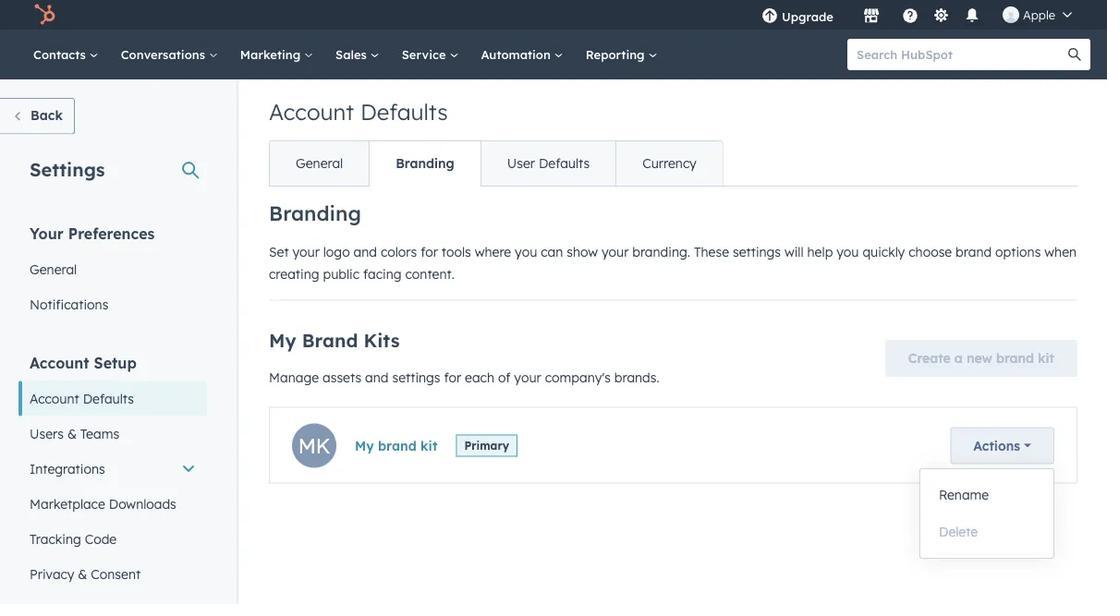 Task type: locate. For each thing, give the bounding box(es) containing it.
quickly
[[863, 244, 906, 260]]

for left each
[[444, 369, 462, 386]]

privacy
[[30, 566, 74, 583]]

defaults
[[361, 98, 448, 126], [539, 155, 590, 172], [83, 391, 134, 407]]

1 vertical spatial kit
[[421, 438, 438, 454]]

0 horizontal spatial account defaults
[[30, 391, 134, 407]]

1 horizontal spatial you
[[837, 244, 860, 260]]

general link down preferences
[[18, 252, 207, 287]]

account defaults link
[[18, 381, 207, 417]]

0 vertical spatial for
[[421, 244, 438, 260]]

and up facing
[[354, 244, 377, 260]]

navigation containing general
[[269, 141, 724, 187]]

rename button
[[921, 477, 1054, 514]]

1 vertical spatial account defaults
[[30, 391, 134, 407]]

& right users
[[67, 426, 77, 442]]

for up "content."
[[421, 244, 438, 260]]

1 horizontal spatial &
[[78, 566, 87, 583]]

each
[[465, 369, 495, 386]]

my
[[269, 329, 296, 352], [355, 438, 374, 454]]

0 vertical spatial brand
[[956, 244, 992, 260]]

defaults right user
[[539, 155, 590, 172]]

sales
[[336, 47, 371, 62]]

1 vertical spatial brand
[[997, 350, 1035, 367]]

these
[[694, 244, 730, 260]]

general up logo
[[296, 155, 343, 172]]

& for users
[[67, 426, 77, 442]]

help image
[[903, 8, 919, 25]]

my up manage
[[269, 329, 296, 352]]

1 vertical spatial my
[[355, 438, 374, 454]]

upgrade image
[[762, 8, 779, 25]]

branding up logo
[[269, 201, 361, 226]]

account down marketing link
[[269, 98, 354, 126]]

general
[[296, 155, 343, 172], [30, 261, 77, 277]]

menu
[[749, 0, 1086, 30]]

marketing link
[[229, 30, 325, 80]]

0 horizontal spatial for
[[421, 244, 438, 260]]

bob builder image
[[1003, 6, 1020, 23]]

my inside button
[[355, 438, 374, 454]]

company's
[[545, 369, 611, 386]]

& right privacy
[[78, 566, 87, 583]]

your up creating
[[293, 244, 320, 260]]

1 horizontal spatial for
[[444, 369, 462, 386]]

you right help
[[837, 244, 860, 260]]

settings left will
[[733, 244, 781, 260]]

0 horizontal spatial you
[[515, 244, 538, 260]]

brand inside set your logo and colors for tools where you can show your branding. these settings will help you quickly choose brand options when creating public facing content.
[[956, 244, 992, 260]]

0 horizontal spatial general link
[[18, 252, 207, 287]]

0 horizontal spatial defaults
[[83, 391, 134, 407]]

0 vertical spatial &
[[67, 426, 77, 442]]

1 horizontal spatial general link
[[270, 141, 369, 186]]

integrations
[[30, 461, 105, 477]]

general inside your preferences element
[[30, 261, 77, 277]]

0 vertical spatial account defaults
[[269, 98, 448, 126]]

and inside set your logo and colors for tools where you can show your branding. these settings will help you quickly choose brand options when creating public facing content.
[[354, 244, 377, 260]]

marketplaces image
[[864, 8, 880, 25]]

your right show
[[602, 244, 629, 260]]

assets
[[323, 369, 362, 386]]

notifications
[[30, 296, 109, 313]]

brand left primary
[[378, 438, 417, 454]]

search image
[[1069, 48, 1082, 61]]

general down your
[[30, 261, 77, 277]]

sales link
[[325, 30, 391, 80]]

0 vertical spatial defaults
[[361, 98, 448, 126]]

0 vertical spatial kit
[[1039, 350, 1055, 367]]

and
[[354, 244, 377, 260], [365, 369, 389, 386]]

brand
[[956, 244, 992, 260], [997, 350, 1035, 367], [378, 438, 417, 454]]

service
[[402, 47, 450, 62]]

brand right choose
[[956, 244, 992, 260]]

defaults up branding link
[[361, 98, 448, 126]]

branding up colors
[[396, 155, 455, 172]]

1 vertical spatial settings
[[393, 369, 441, 386]]

general link up logo
[[270, 141, 369, 186]]

and right assets
[[365, 369, 389, 386]]

marketplace downloads
[[30, 496, 176, 512]]

your
[[293, 244, 320, 260], [602, 244, 629, 260], [515, 369, 542, 386]]

defaults inside account setup element
[[83, 391, 134, 407]]

1 horizontal spatial account defaults
[[269, 98, 448, 126]]

currency link
[[616, 141, 723, 186]]

search button
[[1060, 39, 1091, 70]]

account left 'setup'
[[30, 354, 89, 372]]

setup
[[94, 354, 137, 372]]

your right "of"
[[515, 369, 542, 386]]

0 vertical spatial general
[[296, 155, 343, 172]]

kit right new
[[1039, 350, 1055, 367]]

&
[[67, 426, 77, 442], [78, 566, 87, 583]]

logo
[[324, 244, 350, 260]]

kit left primary
[[421, 438, 438, 454]]

you left the can at the top of the page
[[515, 244, 538, 260]]

2 horizontal spatial brand
[[997, 350, 1035, 367]]

privacy & consent link
[[18, 557, 207, 592]]

2 vertical spatial defaults
[[83, 391, 134, 407]]

1 vertical spatial account
[[30, 354, 89, 372]]

service link
[[391, 30, 470, 80]]

0 horizontal spatial my
[[269, 329, 296, 352]]

0 vertical spatial account
[[269, 98, 354, 126]]

users & teams link
[[18, 417, 207, 452]]

account setup element
[[18, 353, 207, 605]]

defaults up users & teams link
[[83, 391, 134, 407]]

1 vertical spatial for
[[444, 369, 462, 386]]

2 horizontal spatial defaults
[[539, 155, 590, 172]]

0 horizontal spatial settings
[[393, 369, 441, 386]]

facing
[[363, 266, 402, 282]]

0 vertical spatial branding
[[396, 155, 455, 172]]

kit
[[1039, 350, 1055, 367], [421, 438, 438, 454]]

contacts
[[33, 47, 89, 62]]

0 vertical spatial general link
[[270, 141, 369, 186]]

my down assets
[[355, 438, 374, 454]]

menu containing apple
[[749, 0, 1086, 30]]

1 horizontal spatial brand
[[956, 244, 992, 260]]

0 vertical spatial settings
[[733, 244, 781, 260]]

0 vertical spatial and
[[354, 244, 377, 260]]

content.
[[406, 266, 455, 282]]

0 horizontal spatial &
[[67, 426, 77, 442]]

2 horizontal spatial your
[[602, 244, 629, 260]]

0 horizontal spatial branding
[[269, 201, 361, 226]]

1 vertical spatial branding
[[269, 201, 361, 226]]

colors
[[381, 244, 417, 260]]

notifications image
[[965, 8, 981, 25]]

2 vertical spatial account
[[30, 391, 79, 407]]

for
[[421, 244, 438, 260], [444, 369, 462, 386]]

tracking
[[30, 531, 81, 547]]

2 you from the left
[[837, 244, 860, 260]]

brand right new
[[997, 350, 1035, 367]]

1 horizontal spatial your
[[515, 369, 542, 386]]

1 horizontal spatial general
[[296, 155, 343, 172]]

manage assets and settings for each of your company's brands.
[[269, 369, 660, 386]]

privacy & consent
[[30, 566, 141, 583]]

account up users
[[30, 391, 79, 407]]

account defaults down sales link in the top of the page
[[269, 98, 448, 126]]

1 vertical spatial defaults
[[539, 155, 590, 172]]

1 horizontal spatial settings
[[733, 244, 781, 260]]

your
[[30, 224, 64, 243]]

1 horizontal spatial kit
[[1039, 350, 1055, 367]]

account
[[269, 98, 354, 126], [30, 354, 89, 372], [30, 391, 79, 407]]

branding
[[396, 155, 455, 172], [269, 201, 361, 226]]

account for users & teams
[[30, 354, 89, 372]]

menu item
[[847, 0, 851, 30]]

defaults for 'user defaults' link on the top of the page
[[539, 155, 590, 172]]

1 vertical spatial general
[[30, 261, 77, 277]]

2 vertical spatial brand
[[378, 438, 417, 454]]

marketplace
[[30, 496, 105, 512]]

1 vertical spatial general link
[[18, 252, 207, 287]]

downloads
[[109, 496, 176, 512]]

1 vertical spatial &
[[78, 566, 87, 583]]

my brand kits
[[269, 329, 400, 352]]

navigation
[[269, 141, 724, 187]]

0 horizontal spatial general
[[30, 261, 77, 277]]

0 vertical spatial my
[[269, 329, 296, 352]]

1 horizontal spatial branding
[[396, 155, 455, 172]]

branding inside branding link
[[396, 155, 455, 172]]

account defaults down account setup
[[30, 391, 134, 407]]

general for account
[[296, 155, 343, 172]]

settings down kits
[[393, 369, 441, 386]]

0 horizontal spatial kit
[[421, 438, 438, 454]]

0 horizontal spatial brand
[[378, 438, 417, 454]]

account defaults
[[269, 98, 448, 126], [30, 391, 134, 407]]

1 horizontal spatial my
[[355, 438, 374, 454]]



Task type: vqa. For each thing, say whether or not it's contained in the screenshot.
rightmost To
no



Task type: describe. For each thing, give the bounding box(es) containing it.
notifications button
[[957, 0, 989, 30]]

automation
[[481, 47, 555, 62]]

set
[[269, 244, 289, 260]]

help button
[[895, 0, 927, 30]]

delete button
[[921, 514, 1054, 551]]

user defaults
[[507, 155, 590, 172]]

when
[[1045, 244, 1077, 260]]

account for branding
[[269, 98, 354, 126]]

choose
[[909, 244, 953, 260]]

tracking code
[[30, 531, 117, 547]]

rename
[[940, 487, 990, 504]]

general for your
[[30, 261, 77, 277]]

Search HubSpot search field
[[848, 39, 1075, 70]]

can
[[541, 244, 564, 260]]

brand inside my brand kit button
[[378, 438, 417, 454]]

settings
[[30, 158, 105, 181]]

settings image
[[934, 8, 950, 25]]

1 horizontal spatial defaults
[[361, 98, 448, 126]]

back link
[[0, 98, 75, 135]]

new
[[967, 350, 993, 367]]

manage
[[269, 369, 319, 386]]

back
[[31, 107, 63, 123]]

brands.
[[615, 369, 660, 386]]

tracking code link
[[18, 522, 207, 557]]

consent
[[91, 566, 141, 583]]

teams
[[80, 426, 119, 442]]

actions button
[[951, 428, 1055, 465]]

0 horizontal spatial your
[[293, 244, 320, 260]]

& for privacy
[[78, 566, 87, 583]]

apple button
[[992, 0, 1084, 30]]

users
[[30, 426, 64, 442]]

help
[[808, 244, 834, 260]]

defaults for the account defaults link
[[83, 391, 134, 407]]

show
[[567, 244, 598, 260]]

settings inside set your logo and colors for tools where you can show your branding. these settings will help you quickly choose brand options when creating public facing content.
[[733, 244, 781, 260]]

my for my brand kit
[[355, 438, 374, 454]]

create a new brand kit
[[909, 350, 1055, 367]]

public
[[323, 266, 360, 282]]

marketing
[[240, 47, 304, 62]]

my for my brand kits
[[269, 329, 296, 352]]

branding link
[[369, 141, 481, 186]]

account setup
[[30, 354, 137, 372]]

1 vertical spatial and
[[365, 369, 389, 386]]

hubspot link
[[22, 4, 69, 26]]

of
[[498, 369, 511, 386]]

create
[[909, 350, 951, 367]]

tools
[[442, 244, 471, 260]]

create a new brand kit button
[[886, 340, 1078, 377]]

kits
[[364, 329, 400, 352]]

a
[[955, 350, 964, 367]]

conversations link
[[110, 30, 229, 80]]

branding.
[[633, 244, 691, 260]]

hubspot image
[[33, 4, 55, 26]]

where
[[475, 244, 512, 260]]

reporting
[[586, 47, 649, 62]]

brand
[[302, 329, 358, 352]]

marketplace downloads link
[[18, 487, 207, 522]]

account defaults inside the account defaults link
[[30, 391, 134, 407]]

my brand kit
[[355, 438, 438, 454]]

your preferences element
[[18, 223, 207, 322]]

will
[[785, 244, 804, 260]]

my brand kit button
[[355, 435, 438, 457]]

creating
[[269, 266, 320, 282]]

upgrade
[[782, 9, 834, 24]]

automation link
[[470, 30, 575, 80]]

apple
[[1024, 7, 1056, 22]]

preferences
[[68, 224, 155, 243]]

delete
[[940, 524, 979, 541]]

your preferences
[[30, 224, 155, 243]]

marketplaces button
[[853, 0, 891, 30]]

code
[[85, 531, 117, 547]]

notifications link
[[18, 287, 207, 322]]

primary
[[465, 439, 509, 453]]

reporting link
[[575, 30, 669, 80]]

users & teams
[[30, 426, 119, 442]]

general link for defaults
[[270, 141, 369, 186]]

options
[[996, 244, 1042, 260]]

user defaults link
[[481, 141, 616, 186]]

currency
[[643, 155, 697, 172]]

set your logo and colors for tools where you can show your branding. these settings will help you quickly choose brand options when creating public facing content.
[[269, 244, 1077, 282]]

user
[[507, 155, 535, 172]]

general link for preferences
[[18, 252, 207, 287]]

1 you from the left
[[515, 244, 538, 260]]

integrations button
[[18, 452, 207, 487]]

actions
[[974, 438, 1021, 454]]

for inside set your logo and colors for tools where you can show your branding. these settings will help you quickly choose brand options when creating public facing content.
[[421, 244, 438, 260]]

settings link
[[930, 5, 953, 25]]

contacts link
[[22, 30, 110, 80]]

conversations
[[121, 47, 209, 62]]

brand inside create a new brand kit button
[[997, 350, 1035, 367]]



